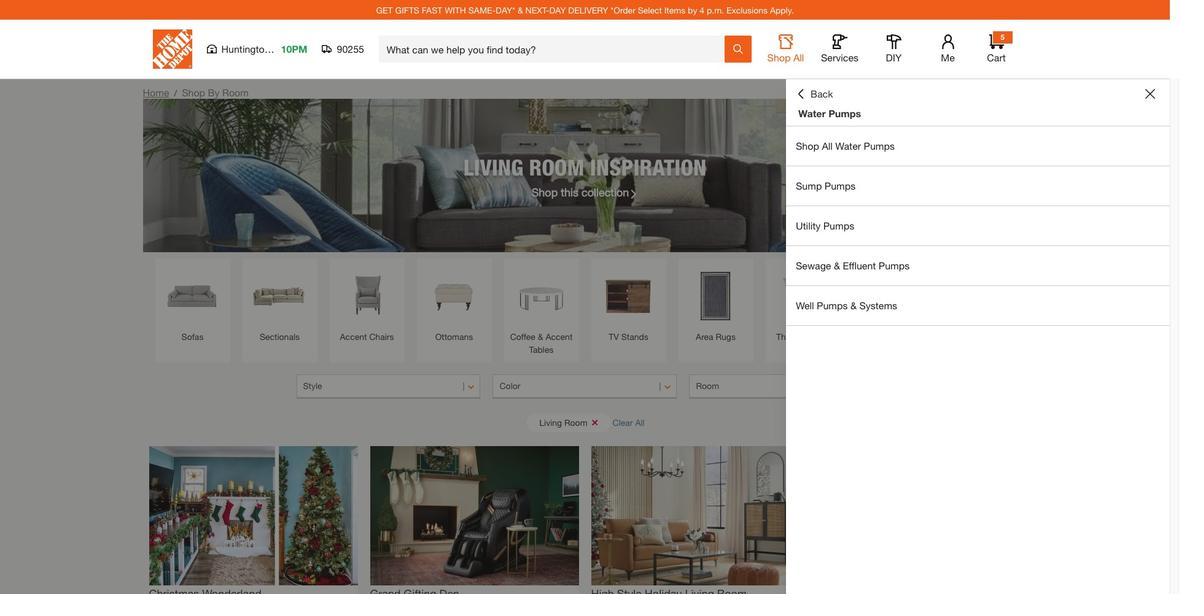 Task type: locate. For each thing, give the bounding box(es) containing it.
pumps
[[829, 108, 862, 119], [864, 140, 895, 152], [825, 180, 856, 192], [824, 220, 855, 232], [879, 260, 910, 272], [817, 300, 848, 312]]

accent inside coffee & accent tables
[[546, 332, 573, 342]]

rugs
[[716, 332, 736, 342]]

back button
[[796, 88, 833, 100]]

0 vertical spatial living
[[464, 154, 524, 180]]

0 horizontal spatial stretchy image image
[[149, 447, 358, 586]]

cart
[[988, 52, 1006, 63]]

shop inside button
[[768, 52, 791, 63]]

drawer close image
[[1146, 89, 1156, 99]]

this
[[561, 185, 579, 199]]

accent
[[340, 332, 367, 342], [546, 332, 573, 342]]

2 horizontal spatial stretchy image image
[[591, 447, 800, 586]]

room inside "button"
[[565, 418, 588, 428]]

get
[[376, 5, 393, 15]]

3 stretchy image image from the left
[[591, 447, 800, 586]]

1 horizontal spatial all
[[794, 52, 805, 63]]

all right clear
[[636, 418, 645, 428]]

shop left "this"
[[532, 185, 558, 199]]

& inside coffee & accent tables
[[538, 332, 544, 342]]

room down area
[[696, 381, 720, 391]]

well pumps & systems link
[[787, 286, 1171, 326]]

2 accent from the left
[[546, 332, 573, 342]]

all for shop all water pumps
[[822, 140, 833, 152]]

utility
[[796, 220, 821, 232]]

&
[[518, 5, 523, 15], [834, 260, 841, 272], [851, 300, 857, 312], [538, 332, 544, 342]]

pumps for utility pumps
[[824, 220, 855, 232]]

diy
[[886, 52, 902, 63]]

diy button
[[875, 34, 914, 64]]

stretchy image image
[[149, 447, 358, 586], [370, 447, 579, 586], [591, 447, 800, 586]]

home
[[143, 87, 169, 98]]

living
[[464, 154, 524, 180], [540, 418, 562, 428]]

all inside menu
[[822, 140, 833, 152]]

& left the systems
[[851, 300, 857, 312]]

shop down apply. at top
[[768, 52, 791, 63]]

2 vertical spatial all
[[636, 418, 645, 428]]

2 stretchy image image from the left
[[370, 447, 579, 586]]

sewage & effluent pumps link
[[787, 246, 1171, 286]]

0 horizontal spatial accent
[[340, 332, 367, 342]]

1 vertical spatial all
[[822, 140, 833, 152]]

sectionals
[[260, 332, 300, 342]]

items
[[665, 5, 686, 15]]

water down water pumps
[[836, 140, 862, 152]]

day
[[550, 5, 566, 15]]

area rugs
[[696, 332, 736, 342]]

style
[[303, 381, 322, 391]]

fast
[[422, 5, 443, 15]]

water down back button
[[799, 108, 826, 119]]

room
[[222, 87, 249, 98], [529, 154, 585, 180], [696, 381, 720, 391], [565, 418, 588, 428]]

1 horizontal spatial accent
[[546, 332, 573, 342]]

90255
[[337, 43, 364, 55]]

shop this collection
[[532, 185, 629, 199]]

room down color button
[[565, 418, 588, 428]]

pillows
[[803, 332, 830, 342]]

throw pillows link
[[772, 265, 835, 343]]

0 horizontal spatial all
[[636, 418, 645, 428]]

shop for shop all
[[768, 52, 791, 63]]

shop
[[768, 52, 791, 63], [182, 87, 205, 98], [796, 140, 820, 152], [532, 185, 558, 199]]

all for shop all
[[794, 52, 805, 63]]

1 horizontal spatial stretchy image image
[[370, 447, 579, 586]]

/
[[174, 88, 177, 98]]

p.m.
[[707, 5, 724, 15]]

0 horizontal spatial water
[[799, 108, 826, 119]]

2 horizontal spatial all
[[822, 140, 833, 152]]

& up 'tables' on the left bottom
[[538, 332, 544, 342]]

accent left chairs
[[340, 332, 367, 342]]

stands
[[622, 332, 649, 342]]

back
[[811, 88, 833, 100]]

me
[[941, 52, 955, 63]]

1 horizontal spatial living
[[540, 418, 562, 428]]

throw
[[777, 332, 801, 342]]

all for clear all
[[636, 418, 645, 428]]

1 vertical spatial water
[[836, 140, 862, 152]]

menu
[[787, 127, 1171, 326]]

room inside button
[[696, 381, 720, 391]]

0 horizontal spatial living
[[464, 154, 524, 180]]

effluent
[[843, 260, 876, 272]]

all down water pumps
[[822, 140, 833, 152]]

inspiration
[[590, 154, 707, 180]]

utility pumps
[[796, 220, 855, 232]]

shop all
[[768, 52, 805, 63]]

ottomans
[[435, 332, 473, 342]]

same-
[[469, 5, 496, 15]]

color
[[500, 381, 521, 391]]

ottomans link
[[423, 265, 486, 343]]

shop all water pumps link
[[787, 127, 1171, 166]]

feedback link image
[[1163, 208, 1180, 274]]

living inside "button"
[[540, 418, 562, 428]]

coffee & accent tables image
[[510, 265, 573, 328]]

tables
[[529, 345, 554, 355]]

accent up 'tables' on the left bottom
[[546, 332, 573, 342]]

sectionals image
[[249, 265, 311, 328]]

water
[[799, 108, 826, 119], [836, 140, 862, 152]]

1 vertical spatial living
[[540, 418, 562, 428]]

What can we help you find today? search field
[[387, 36, 724, 62]]

all up back button
[[794, 52, 805, 63]]

systems
[[860, 300, 898, 312]]

get gifts fast with same-day* & next-day delivery *order select items by 4 p.m. exclusions apply.
[[376, 5, 794, 15]]

90255 button
[[322, 43, 365, 55]]

coffee
[[510, 332, 536, 342]]

water pumps
[[799, 108, 862, 119]]

well pumps & systems
[[796, 300, 898, 312]]

menu containing shop all water pumps
[[787, 127, 1171, 326]]

1 stretchy image image from the left
[[149, 447, 358, 586]]

shop down water pumps
[[796, 140, 820, 152]]

all
[[794, 52, 805, 63], [822, 140, 833, 152], [636, 418, 645, 428]]

0 vertical spatial all
[[794, 52, 805, 63]]

sump
[[796, 180, 822, 192]]



Task type: vqa. For each thing, say whether or not it's contained in the screenshot.
x corresponding to 48 x 36
no



Task type: describe. For each thing, give the bounding box(es) containing it.
day*
[[496, 5, 516, 15]]

tv stands image
[[598, 265, 660, 328]]

room button
[[690, 375, 874, 399]]

clear
[[613, 418, 633, 428]]

shop for shop all water pumps
[[796, 140, 820, 152]]

collection
[[582, 185, 629, 199]]

area rugs image
[[685, 265, 747, 328]]

& right day*
[[518, 5, 523, 15]]

services
[[822, 52, 859, 63]]

accent chairs image
[[336, 265, 398, 328]]

sump pumps
[[796, 180, 856, 192]]

room right by at the top left
[[222, 87, 249, 98]]

accent chairs link
[[336, 265, 398, 343]]

& left effluent
[[834, 260, 841, 272]]

apply.
[[770, 5, 794, 15]]

home link
[[143, 87, 169, 98]]

exclusions
[[727, 5, 768, 15]]

living room
[[540, 418, 588, 428]]

tv
[[609, 332, 619, 342]]

curtains & drapes image
[[947, 265, 1009, 328]]

color button
[[493, 375, 677, 399]]

living for living room
[[540, 418, 562, 428]]

living room button
[[527, 414, 611, 432]]

clear all
[[613, 418, 645, 428]]

gifts
[[395, 5, 420, 15]]

with
[[445, 5, 466, 15]]

park
[[273, 43, 293, 55]]

throw blankets image
[[859, 265, 922, 328]]

delivery
[[569, 5, 609, 15]]

accent chairs
[[340, 332, 394, 342]]

shop all button
[[767, 34, 806, 64]]

10pm
[[281, 43, 308, 55]]

utility pumps link
[[787, 206, 1171, 246]]

shop this collection link
[[532, 184, 639, 201]]

well
[[796, 300, 815, 312]]

by
[[208, 87, 220, 98]]

pumps for well pumps & systems
[[817, 300, 848, 312]]

sump pumps link
[[787, 167, 1171, 206]]

style button
[[296, 375, 481, 399]]

1 horizontal spatial water
[[836, 140, 862, 152]]

coffee & accent tables link
[[510, 265, 573, 356]]

by
[[688, 5, 698, 15]]

ottomans image
[[423, 265, 486, 328]]

living for living room inspiration
[[464, 154, 524, 180]]

1 accent from the left
[[340, 332, 367, 342]]

room up "this"
[[529, 154, 585, 180]]

area rugs link
[[685, 265, 747, 343]]

pumps for sump pumps
[[825, 180, 856, 192]]

huntington
[[222, 43, 270, 55]]

shop all water pumps
[[796, 140, 895, 152]]

throw pillows image
[[772, 265, 835, 328]]

shop right the '/'
[[182, 87, 205, 98]]

next-
[[526, 5, 550, 15]]

clear all button
[[613, 412, 645, 434]]

select
[[638, 5, 662, 15]]

tv stands link
[[598, 265, 660, 343]]

coffee & accent tables
[[510, 332, 573, 355]]

home / shop by room
[[143, 87, 249, 98]]

the home depot logo image
[[153, 29, 192, 69]]

me button
[[929, 34, 968, 64]]

sofas image
[[161, 265, 224, 328]]

*order
[[611, 5, 636, 15]]

0 vertical spatial water
[[799, 108, 826, 119]]

shop for shop this collection
[[532, 185, 558, 199]]

services button
[[821, 34, 860, 64]]

huntington park
[[222, 43, 293, 55]]

tv stands
[[609, 332, 649, 342]]

5
[[1001, 33, 1005, 42]]

throw pillows
[[777, 332, 830, 342]]

4
[[700, 5, 705, 15]]

pumps for water pumps
[[829, 108, 862, 119]]

sofas
[[182, 332, 204, 342]]

sewage
[[796, 260, 832, 272]]

sewage & effluent pumps
[[796, 260, 910, 272]]

sectionals link
[[249, 265, 311, 343]]

chairs
[[369, 332, 394, 342]]

sofas link
[[161, 265, 224, 343]]

area
[[696, 332, 714, 342]]

cart 5
[[988, 33, 1006, 63]]

living room inspiration
[[464, 154, 707, 180]]



